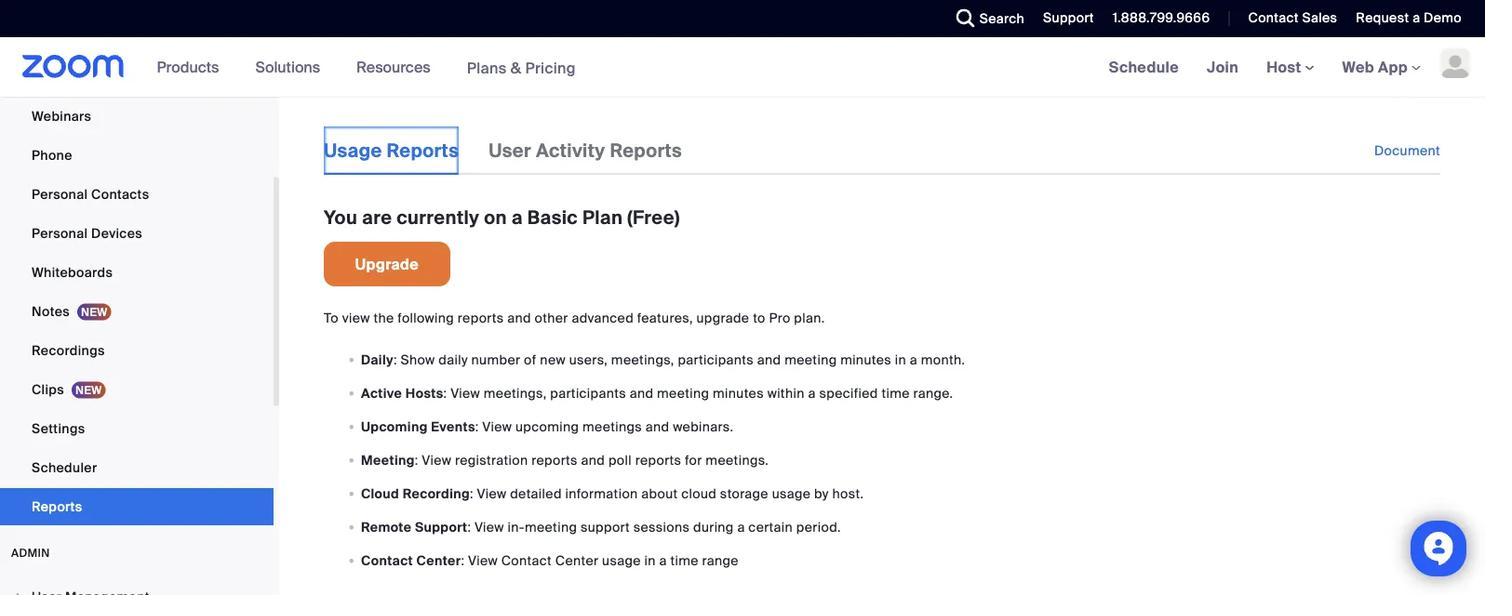 Task type: describe. For each thing, give the bounding box(es) containing it.
view for recording
[[477, 485, 507, 502]]

cloud
[[681, 485, 717, 502]]

settings
[[32, 420, 85, 437]]

recordings
[[32, 342, 105, 359]]

banner containing products
[[0, 37, 1485, 98]]

plans & pricing
[[467, 58, 576, 77]]

following
[[398, 310, 454, 327]]

scheduler
[[32, 459, 97, 476]]

profile picture image
[[1440, 48, 1470, 78]]

schedule link
[[1095, 37, 1193, 97]]

web app button
[[1342, 57, 1421, 77]]

resources
[[356, 57, 430, 77]]

meetings
[[583, 418, 642, 435]]

contact sales
[[1248, 9, 1337, 27]]

users,
[[569, 351, 608, 368]]

the
[[374, 310, 394, 327]]

: up recording
[[415, 452, 418, 469]]

menu item inside side navigation navigation
[[0, 580, 274, 596]]

1 vertical spatial in
[[644, 552, 656, 569]]

0 vertical spatial usage
[[772, 485, 811, 502]]

support
[[581, 519, 630, 536]]

upgrade button
[[324, 242, 450, 287]]

by
[[814, 485, 829, 502]]

: for recording
[[470, 485, 474, 502]]

2 horizontal spatial reports
[[635, 452, 681, 469]]

usage
[[324, 139, 382, 162]]

hosts
[[406, 385, 443, 402]]

resources button
[[356, 37, 439, 97]]

in-
[[508, 519, 525, 536]]

and left poll
[[581, 452, 605, 469]]

events
[[431, 418, 475, 435]]

1 horizontal spatial participants
[[678, 351, 754, 368]]

remote
[[361, 519, 412, 536]]

cloud
[[361, 485, 399, 502]]

side navigation navigation
[[0, 0, 279, 596]]

host.
[[832, 485, 864, 502]]

period.
[[796, 519, 841, 536]]

2 vertical spatial meeting
[[525, 519, 577, 536]]

usage reports
[[324, 139, 459, 162]]

reports inside usage reports link
[[387, 139, 459, 162]]

1 vertical spatial participants
[[550, 385, 626, 402]]

solutions
[[255, 57, 320, 77]]

meetings.
[[706, 452, 769, 469]]

host
[[1267, 57, 1305, 77]]

&
[[511, 58, 521, 77]]

view
[[342, 310, 370, 327]]

other
[[535, 310, 568, 327]]

contact center : view contact center usage in a time range
[[361, 552, 739, 569]]

to view the following reports and other advanced features, upgrade to pro plan.
[[324, 310, 825, 327]]

daily
[[439, 351, 468, 368]]

demo
[[1424, 9, 1462, 27]]

1 horizontal spatial minutes
[[840, 351, 891, 368]]

a right within
[[808, 385, 816, 402]]

user activity reports link
[[489, 127, 682, 175]]

view up recording
[[422, 452, 452, 469]]

reports inside reports link
[[32, 498, 82, 516]]

remote support : view in-meeting support sessions during a certain period.
[[361, 519, 841, 536]]

clips link
[[0, 371, 274, 409]]

1 center from the left
[[416, 552, 461, 569]]

currently
[[397, 206, 479, 229]]

meeting : view registration reports and poll reports for meetings.
[[361, 452, 769, 469]]

upgrade
[[355, 254, 419, 274]]

solutions button
[[255, 37, 329, 97]]

specified
[[819, 385, 878, 402]]

on
[[484, 206, 507, 229]]

notes
[[32, 303, 70, 320]]

usage reports link
[[324, 127, 459, 175]]

zoom logo image
[[22, 55, 124, 78]]

right image
[[13, 592, 24, 596]]

web app
[[1342, 57, 1408, 77]]

and up within
[[757, 351, 781, 368]]

personal contacts
[[32, 186, 149, 203]]

registration
[[455, 452, 528, 469]]

: for center
[[461, 552, 465, 569]]

0 horizontal spatial usage
[[602, 552, 641, 569]]

: for events
[[475, 418, 479, 435]]

during
[[693, 519, 734, 536]]

1 horizontal spatial contact
[[501, 552, 552, 569]]

active hosts : view meetings, participants and meeting minutes within a specified time range.
[[361, 385, 953, 402]]

contact for contact center : view contact center usage in a time range
[[361, 552, 413, 569]]

about
[[641, 485, 678, 502]]

of
[[524, 351, 537, 368]]

tabs of report home tab list
[[324, 127, 712, 175]]

personal devices
[[32, 225, 142, 242]]

recordings link
[[0, 332, 274, 369]]

information
[[565, 485, 638, 502]]

show
[[401, 351, 435, 368]]

request a demo
[[1356, 9, 1462, 27]]

app
[[1378, 57, 1408, 77]]

product information navigation
[[143, 37, 590, 98]]

(free)
[[627, 206, 680, 229]]

and down daily : show daily number of new users, meetings, participants and meeting minutes in a month.
[[630, 385, 653, 402]]

number
[[471, 351, 520, 368]]

reports for registration
[[531, 452, 578, 469]]

join link
[[1193, 37, 1253, 97]]

scheduler link
[[0, 449, 274, 487]]



Task type: vqa. For each thing, say whether or not it's contained in the screenshot.
&
yes



Task type: locate. For each thing, give the bounding box(es) containing it.
a down sessions
[[659, 552, 667, 569]]

reports up currently
[[387, 139, 459, 162]]

: down registration
[[470, 485, 474, 502]]

1 vertical spatial meeting
[[657, 385, 709, 402]]

cloud recording : view detailed information about cloud storage usage by host.
[[361, 485, 864, 502]]

: left show
[[394, 351, 397, 368]]

0 vertical spatial meetings,
[[611, 351, 674, 368]]

webinars link
[[0, 98, 274, 135]]

advanced
[[572, 310, 634, 327]]

host button
[[1267, 57, 1314, 77]]

recording
[[403, 485, 470, 502]]

1 vertical spatial minutes
[[713, 385, 764, 402]]

usage down support
[[602, 552, 641, 569]]

in down sessions
[[644, 552, 656, 569]]

meeting down daily : show daily number of new users, meetings, participants and meeting minutes in a month.
[[657, 385, 709, 402]]

0 horizontal spatial center
[[416, 552, 461, 569]]

2 horizontal spatial reports
[[610, 139, 682, 162]]

1 vertical spatial support
[[415, 519, 467, 536]]

view down registration
[[477, 485, 507, 502]]

: left in- at the bottom of page
[[467, 519, 471, 536]]

in left month. at bottom
[[895, 351, 906, 368]]

reports inside user activity reports link
[[610, 139, 682, 162]]

0 vertical spatial in
[[895, 351, 906, 368]]

and left other
[[507, 310, 531, 327]]

join
[[1207, 57, 1239, 77]]

1 horizontal spatial meetings,
[[611, 351, 674, 368]]

center
[[416, 552, 461, 569], [555, 552, 599, 569]]

reports
[[387, 139, 459, 162], [610, 139, 682, 162], [32, 498, 82, 516]]

0 horizontal spatial meeting
[[525, 519, 577, 536]]

0 vertical spatial meeting
[[785, 351, 837, 368]]

settings link
[[0, 410, 274, 448]]

: down recording
[[461, 552, 465, 569]]

a left month. at bottom
[[910, 351, 917, 368]]

notes link
[[0, 293, 274, 330]]

0 horizontal spatial reports
[[458, 310, 504, 327]]

view down daily
[[451, 385, 480, 402]]

support link
[[1029, 0, 1099, 37], [1043, 9, 1094, 27]]

for
[[685, 452, 702, 469]]

pro
[[769, 310, 791, 327]]

1 personal from the top
[[32, 186, 88, 203]]

0 vertical spatial personal
[[32, 186, 88, 203]]

center down the remote support : view in-meeting support sessions during a certain period.
[[555, 552, 599, 569]]

user
[[489, 139, 531, 162]]

0 vertical spatial time
[[882, 385, 910, 402]]

a right during
[[737, 519, 745, 536]]

reports up number
[[458, 310, 504, 327]]

0 horizontal spatial reports
[[32, 498, 82, 516]]

document link
[[1374, 127, 1440, 175]]

in
[[895, 351, 906, 368], [644, 552, 656, 569]]

range.
[[913, 385, 953, 402]]

view for events
[[482, 418, 512, 435]]

support
[[1043, 9, 1094, 27], [415, 519, 467, 536]]

poll
[[608, 452, 632, 469]]

meeting
[[361, 452, 415, 469]]

2 horizontal spatial meeting
[[785, 351, 837, 368]]

personal menu menu
[[0, 0, 274, 528]]

basic
[[527, 206, 578, 229]]

personal up 'whiteboards'
[[32, 225, 88, 242]]

participants down users,
[[550, 385, 626, 402]]

support right search
[[1043, 9, 1094, 27]]

daily
[[361, 351, 394, 368]]

view down recording
[[468, 552, 498, 569]]

to
[[753, 310, 766, 327]]

1 horizontal spatial time
[[882, 385, 910, 402]]

support down recording
[[415, 519, 467, 536]]

pricing
[[525, 58, 576, 77]]

1 horizontal spatial reports
[[531, 452, 578, 469]]

web
[[1342, 57, 1374, 77]]

:
[[394, 351, 397, 368], [443, 385, 447, 402], [475, 418, 479, 435], [415, 452, 418, 469], [470, 485, 474, 502], [467, 519, 471, 536], [461, 552, 465, 569]]

0 horizontal spatial contact
[[361, 552, 413, 569]]

usage
[[772, 485, 811, 502], [602, 552, 641, 569]]

certain
[[748, 519, 793, 536]]

activity
[[536, 139, 605, 162]]

view for hosts
[[451, 385, 480, 402]]

meeting up contact center : view contact center usage in a time range
[[525, 519, 577, 536]]

upcoming
[[361, 418, 428, 435]]

1 vertical spatial usage
[[602, 552, 641, 569]]

0 horizontal spatial time
[[670, 552, 699, 569]]

: up the events
[[443, 385, 447, 402]]

reports down scheduler
[[32, 498, 82, 516]]

request
[[1356, 9, 1409, 27]]

features,
[[637, 310, 693, 327]]

reports up (free)
[[610, 139, 682, 162]]

1 horizontal spatial center
[[555, 552, 599, 569]]

1 vertical spatial personal
[[32, 225, 88, 242]]

view left in- at the bottom of page
[[475, 519, 504, 536]]

contact sales link
[[1234, 0, 1342, 37], [1248, 9, 1337, 27]]

contact left sales at the right of the page
[[1248, 9, 1299, 27]]

0 vertical spatial participants
[[678, 351, 754, 368]]

clips
[[32, 381, 64, 398]]

2 personal from the top
[[32, 225, 88, 242]]

contact down in- at the bottom of page
[[501, 552, 552, 569]]

are
[[362, 206, 392, 229]]

reports down upcoming events : view upcoming meetings and webinars.
[[531, 452, 578, 469]]

contact for contact sales
[[1248, 9, 1299, 27]]

1 vertical spatial time
[[670, 552, 699, 569]]

minutes left within
[[713, 385, 764, 402]]

banner
[[0, 37, 1485, 98]]

contact down remote
[[361, 552, 413, 569]]

meetings, up the active hosts : view meetings, participants and meeting minutes within a specified time range.
[[611, 351, 674, 368]]

time left range.
[[882, 385, 910, 402]]

1 horizontal spatial reports
[[387, 139, 459, 162]]

2 center from the left
[[555, 552, 599, 569]]

phone
[[32, 147, 72, 164]]

1 horizontal spatial support
[[1043, 9, 1094, 27]]

1 horizontal spatial in
[[895, 351, 906, 368]]

daily : show daily number of new users, meetings, participants and meeting minutes in a month.
[[361, 351, 965, 368]]

webinars
[[32, 107, 91, 125]]

reports up about
[[635, 452, 681, 469]]

personal for personal devices
[[32, 225, 88, 242]]

view for support
[[475, 519, 504, 536]]

a left demo
[[1413, 9, 1420, 27]]

admin
[[11, 546, 50, 561]]

minutes
[[840, 351, 891, 368], [713, 385, 764, 402]]

time left the range
[[670, 552, 699, 569]]

: for hosts
[[443, 385, 447, 402]]

to
[[324, 310, 339, 327]]

0 horizontal spatial participants
[[550, 385, 626, 402]]

meetings navigation
[[1095, 37, 1485, 98]]

phone link
[[0, 137, 274, 174]]

view
[[451, 385, 480, 402], [482, 418, 512, 435], [422, 452, 452, 469], [477, 485, 507, 502], [475, 519, 504, 536], [468, 552, 498, 569]]

document
[[1374, 142, 1440, 159]]

center down recording
[[416, 552, 461, 569]]

: up registration
[[475, 418, 479, 435]]

0 vertical spatial minutes
[[840, 351, 891, 368]]

personal inside personal contacts link
[[32, 186, 88, 203]]

a right on
[[512, 206, 523, 229]]

personal for personal contacts
[[32, 186, 88, 203]]

reports link
[[0, 489, 274, 526]]

upcoming
[[515, 418, 579, 435]]

and down the active hosts : view meetings, participants and meeting minutes within a specified time range.
[[646, 418, 669, 435]]

time
[[882, 385, 910, 402], [670, 552, 699, 569]]

1 horizontal spatial usage
[[772, 485, 811, 502]]

request a demo link
[[1342, 0, 1485, 37], [1356, 9, 1462, 27]]

usage left by
[[772, 485, 811, 502]]

0 horizontal spatial meetings,
[[484, 385, 547, 402]]

personal inside personal devices link
[[32, 225, 88, 242]]

search
[[980, 10, 1025, 27]]

whiteboards
[[32, 264, 113, 281]]

devices
[[91, 225, 142, 242]]

active
[[361, 385, 402, 402]]

detailed
[[510, 485, 562, 502]]

participants down upgrade
[[678, 351, 754, 368]]

webinars.
[[673, 418, 734, 435]]

month.
[[921, 351, 965, 368]]

reports for following
[[458, 310, 504, 327]]

products button
[[157, 37, 227, 97]]

plan.
[[794, 310, 825, 327]]

0 horizontal spatial in
[[644, 552, 656, 569]]

sales
[[1302, 9, 1337, 27]]

meetings, down the of at bottom left
[[484, 385, 547, 402]]

view for center
[[468, 552, 498, 569]]

contacts
[[91, 186, 149, 203]]

0 horizontal spatial minutes
[[713, 385, 764, 402]]

2 horizontal spatial contact
[[1248, 9, 1299, 27]]

view up registration
[[482, 418, 512, 435]]

personal down "phone"
[[32, 186, 88, 203]]

plan
[[582, 206, 623, 229]]

0 horizontal spatial support
[[415, 519, 467, 536]]

0 vertical spatial support
[[1043, 9, 1094, 27]]

you
[[324, 206, 357, 229]]

minutes up specified
[[840, 351, 891, 368]]

1 horizontal spatial meeting
[[657, 385, 709, 402]]

user activity reports
[[489, 139, 682, 162]]

range
[[702, 552, 739, 569]]

: for support
[[467, 519, 471, 536]]

menu item
[[0, 580, 274, 596]]

1.888.799.9666
[[1113, 9, 1210, 27]]

meeting down plan.
[[785, 351, 837, 368]]

a
[[1413, 9, 1420, 27], [512, 206, 523, 229], [910, 351, 917, 368], [808, 385, 816, 402], [737, 519, 745, 536], [659, 552, 667, 569]]

products
[[157, 57, 219, 77]]

reports
[[458, 310, 504, 327], [531, 452, 578, 469], [635, 452, 681, 469]]

schedule
[[1109, 57, 1179, 77]]

1 vertical spatial meetings,
[[484, 385, 547, 402]]



